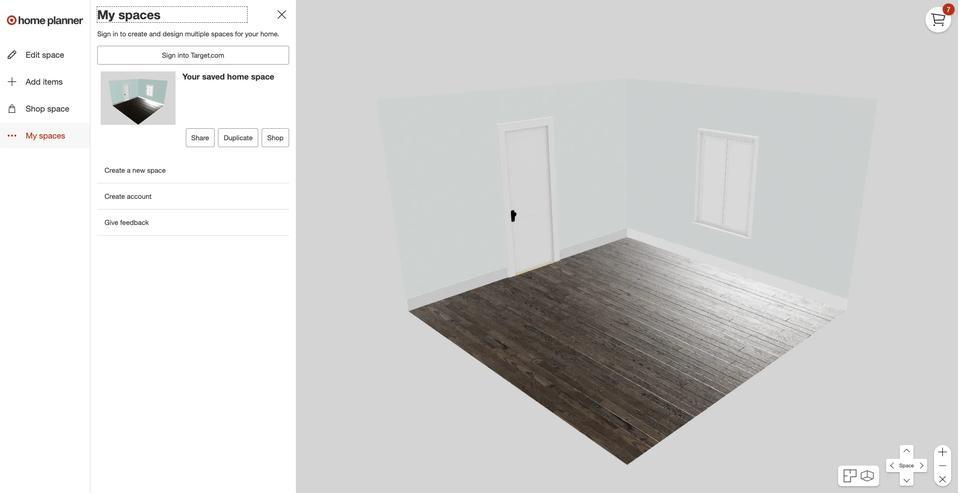 Task type: vqa. For each thing, say whether or not it's contained in the screenshot.
Up
no



Task type: locate. For each thing, give the bounding box(es) containing it.
0 horizontal spatial sign
[[97, 30, 111, 38]]

give feedback button
[[97, 213, 289, 232]]

1 vertical spatial create
[[105, 192, 125, 201]]

0 horizontal spatial my
[[26, 131, 37, 141]]

0 vertical spatial sign
[[97, 30, 111, 38]]

to
[[120, 30, 126, 38]]

0 vertical spatial spaces
[[118, 7, 161, 22]]

create account
[[105, 192, 152, 201]]

shop inside shop button
[[267, 134, 284, 142]]

2 vertical spatial spaces
[[39, 131, 65, 141]]

create account button
[[97, 187, 289, 206]]

my spaces button
[[0, 123, 90, 148]]

home
[[227, 72, 249, 81]]

front view button icon image
[[861, 471, 874, 483]]

spaces
[[118, 7, 161, 22], [211, 30, 233, 38], [39, 131, 65, 141]]

my up 'in'
[[97, 7, 115, 22]]

home.
[[260, 30, 279, 38]]

space right edit
[[42, 50, 64, 60]]

spaces left for at the top left of page
[[211, 30, 233, 38]]

saved
[[202, 72, 225, 81]]

space right new
[[147, 166, 166, 175]]

sign left 'in'
[[97, 30, 111, 38]]

space down items
[[47, 104, 69, 114]]

1 horizontal spatial sign
[[162, 51, 176, 60]]

create left account
[[105, 192, 125, 201]]

create
[[105, 166, 125, 175], [105, 192, 125, 201]]

2 create from the top
[[105, 192, 125, 201]]

sign for sign in to create and design multiple spaces for your home.
[[97, 30, 111, 38]]

2 horizontal spatial spaces
[[211, 30, 233, 38]]

add items
[[26, 77, 63, 87]]

1 horizontal spatial shop
[[267, 134, 284, 142]]

multiple
[[185, 30, 209, 38]]

account
[[127, 192, 152, 201]]

duplicate button
[[218, 129, 258, 147]]

edit
[[26, 50, 40, 60]]

items
[[43, 77, 63, 87]]

my down shop space button
[[26, 131, 37, 141]]

0 horizontal spatial my spaces
[[26, 131, 65, 141]]

1 create from the top
[[105, 166, 125, 175]]

space
[[42, 50, 64, 60], [251, 72, 274, 81], [47, 104, 69, 114], [147, 166, 166, 175]]

my
[[97, 7, 115, 22], [26, 131, 37, 141]]

1 vertical spatial my
[[26, 131, 37, 141]]

into
[[178, 51, 189, 60]]

home planner landing page image
[[7, 7, 83, 34]]

1 vertical spatial my spaces
[[26, 131, 65, 141]]

1 vertical spatial spaces
[[211, 30, 233, 38]]

room thumbnail image
[[101, 72, 176, 125]]

my spaces up to
[[97, 7, 161, 22]]

1 vertical spatial sign
[[162, 51, 176, 60]]

sign left into at top
[[162, 51, 176, 60]]

create left a
[[105, 166, 125, 175]]

create a new space button
[[97, 161, 289, 180]]

shop down add
[[26, 104, 45, 114]]

tilt camera down 30° image
[[900, 473, 914, 487]]

sign inside button
[[162, 51, 176, 60]]

my spaces down shop space button
[[26, 131, 65, 141]]

0 horizontal spatial spaces
[[39, 131, 65, 141]]

1 horizontal spatial spaces
[[118, 7, 161, 22]]

my spaces
[[97, 7, 161, 22], [26, 131, 65, 141]]

0 vertical spatial create
[[105, 166, 125, 175]]

spaces up create
[[118, 7, 161, 22]]

0 vertical spatial my
[[97, 7, 115, 22]]

top view button icon image
[[844, 470, 857, 483]]

create inside create a new space button
[[105, 166, 125, 175]]

create a new space
[[105, 166, 166, 175]]

1 vertical spatial shop
[[267, 134, 284, 142]]

0 vertical spatial shop
[[26, 104, 45, 114]]

create for create a new space
[[105, 166, 125, 175]]

design
[[163, 30, 183, 38]]

shop button
[[262, 129, 289, 147]]

sign in to create and design multiple spaces for your home.
[[97, 30, 279, 38]]

0 horizontal spatial shop
[[26, 104, 45, 114]]

1 horizontal spatial my spaces
[[97, 7, 161, 22]]

my spaces inside my spaces button
[[26, 131, 65, 141]]

edit space button
[[0, 42, 90, 67]]

create
[[128, 30, 147, 38]]

shop right duplicate
[[267, 134, 284, 142]]

create inside 'create account' button
[[105, 192, 125, 201]]

for
[[235, 30, 243, 38]]

shop
[[26, 104, 45, 114], [267, 134, 284, 142]]

shop inside shop space button
[[26, 104, 45, 114]]

sign
[[97, 30, 111, 38], [162, 51, 176, 60]]

0 vertical spatial my spaces
[[97, 7, 161, 22]]

share
[[191, 134, 209, 142]]

pan camera left 30° image
[[887, 460, 900, 473]]

add items button
[[0, 69, 90, 94]]

spaces down shop space
[[39, 131, 65, 141]]



Task type: describe. For each thing, give the bounding box(es) containing it.
pan camera right 30° image
[[914, 460, 928, 473]]

your
[[245, 30, 259, 38]]

tilt camera up 30° image
[[900, 446, 914, 460]]

space
[[900, 463, 914, 470]]

your
[[183, 72, 200, 81]]

my inside my spaces button
[[26, 131, 37, 141]]

shop space button
[[0, 96, 90, 121]]

in
[[113, 30, 118, 38]]

share button
[[186, 129, 215, 147]]

edit space
[[26, 50, 64, 60]]

duplicate
[[224, 134, 253, 142]]

space right home
[[251, 72, 274, 81]]

and
[[149, 30, 161, 38]]

space inside create a new space button
[[147, 166, 166, 175]]

sign for sign into target.com
[[162, 51, 176, 60]]

shop space
[[26, 104, 69, 114]]

a
[[127, 166, 131, 175]]

feedback
[[120, 219, 149, 227]]

new
[[133, 166, 145, 175]]

shop for shop space
[[26, 104, 45, 114]]

your saved home space
[[183, 72, 274, 81]]

sign into target.com button
[[97, 46, 289, 65]]

target.com
[[191, 51, 224, 60]]

space inside shop space button
[[47, 104, 69, 114]]

create for create account
[[105, 192, 125, 201]]

give
[[105, 219, 118, 227]]

shop for shop
[[267, 134, 284, 142]]

give feedback
[[105, 219, 149, 227]]

1 horizontal spatial my
[[97, 7, 115, 22]]

7 button
[[926, 3, 955, 33]]

7
[[947, 5, 951, 14]]

add
[[26, 77, 41, 87]]

sign into target.com
[[162, 51, 224, 60]]

space inside edit space button
[[42, 50, 64, 60]]

spaces inside my spaces button
[[39, 131, 65, 141]]



